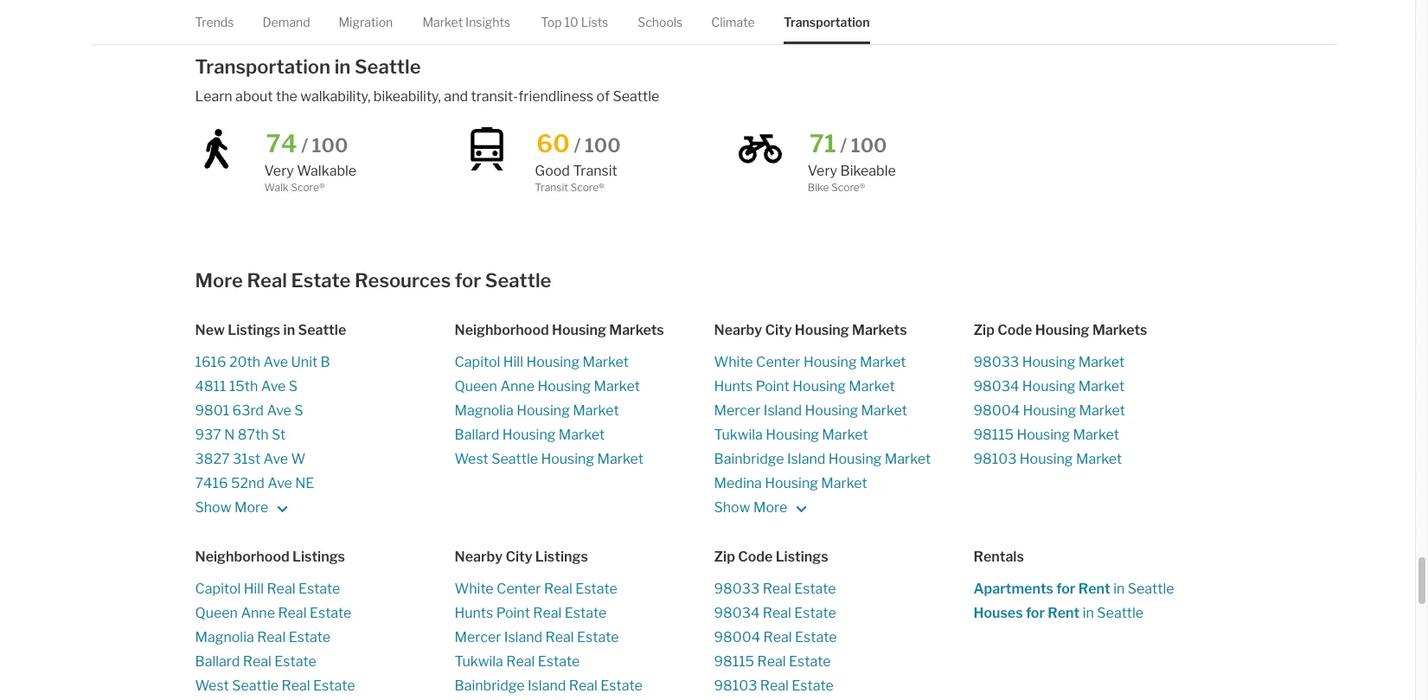 Task type: describe. For each thing, give the bounding box(es) containing it.
white center housing market link
[[714, 351, 974, 375]]

top 10 lists
[[541, 15, 609, 29]]

neighborhood housing markets heading
[[455, 321, 714, 340]]

estate up new listings in seattle heading
[[291, 269, 351, 292]]

ore for medina
[[766, 500, 788, 516]]

about
[[235, 88, 273, 105]]

market up hunts point housing market link
[[860, 354, 906, 371]]

listings up the 98033 real estate link on the bottom
[[776, 549, 829, 565]]

white center real estate link
[[455, 578, 714, 602]]

resources
[[355, 269, 451, 292]]

market up the 98034 housing market link
[[1079, 354, 1125, 371]]

very bikeable bike score ®
[[808, 163, 896, 194]]

neighborhood listings heading
[[195, 548, 455, 567]]

very walkable walk score ®
[[264, 163, 357, 194]]

hunts point housing market link
[[714, 375, 974, 399]]

nearby city housing markets
[[714, 322, 908, 339]]

1616
[[195, 354, 226, 371]]

neighborhood for housing
[[455, 322, 549, 339]]

more
[[195, 269, 243, 292]]

hill for real
[[244, 581, 264, 597]]

estate down capitol hill real estate link
[[310, 605, 352, 622]]

island down 'hunts point real estate' link
[[504, 629, 543, 646]]

white center real estate hunts point real estate mercer island real estate tukwila real estate bainbridge island real estate
[[455, 581, 643, 694]]

walkable
[[297, 163, 357, 179]]

apartments
[[974, 581, 1054, 597]]

listings up capitol hill real estate link
[[293, 549, 345, 565]]

nearby for nearby city listings
[[455, 549, 503, 565]]

ballard for ballard real estate
[[195, 654, 240, 670]]

estate up 98034 real estate link
[[795, 581, 837, 597]]

ne
[[295, 475, 315, 492]]

west for west seattle housing market
[[455, 451, 489, 468]]

demand link
[[263, 0, 310, 44]]

98033 housing market link
[[974, 351, 1234, 375]]

markets inside heading
[[609, 322, 665, 339]]

nearby city listings
[[455, 549, 588, 565]]

capitol hill housing market link
[[455, 351, 714, 375]]

100 for 71
[[851, 134, 888, 157]]

937 n 87th st link
[[195, 423, 455, 448]]

market insights
[[423, 15, 511, 29]]

learn about the walkability, bikeability, and transit-friendliness of seattle
[[195, 88, 660, 105]]

bike
[[808, 181, 830, 194]]

zip code listings
[[714, 549, 829, 565]]

transportation for transportation
[[784, 15, 870, 29]]

3827 31st ave w link
[[195, 448, 455, 472]]

zip for zip code listings
[[714, 549, 736, 565]]

top 10 lists link
[[541, 0, 609, 44]]

74 / 100
[[266, 129, 348, 158]]

more real estate resources for seattle
[[195, 269, 552, 292]]

walk
[[264, 181, 289, 194]]

capitol hill housing market queen anne housing market magnolia housing market ballard housing market west seattle housing market
[[455, 354, 644, 468]]

market up the 'queen anne housing market' link
[[583, 354, 629, 371]]

98033 for 98033 real estate 98034 real estate 98004 real estate 98115 real estate 98103 real estate
[[714, 581, 760, 597]]

2 horizontal spatial for
[[1057, 581, 1076, 597]]

98033 for 98033 housing market 98034 housing market 98004 housing market 98115 housing market 98103 housing market
[[974, 354, 1020, 371]]

learn
[[195, 88, 233, 105]]

98033 real estate link
[[714, 578, 974, 602]]

98004 for 98004 housing market
[[974, 403, 1021, 419]]

w
[[291, 451, 306, 468]]

ave up st
[[267, 403, 292, 419]]

n
[[224, 427, 235, 443]]

9801 63rd ave s link
[[195, 399, 455, 423]]

98115 for 98115 housing market
[[974, 427, 1014, 443]]

100 for 74
[[312, 134, 348, 157]]

the
[[276, 88, 298, 105]]

market down bainbridge island housing market link
[[822, 475, 868, 492]]

60
[[537, 129, 570, 158]]

estate up 'hunts point real estate' link
[[576, 581, 618, 597]]

15th
[[229, 378, 258, 395]]

listings inside heading
[[536, 549, 588, 565]]

98115 housing market link
[[974, 423, 1234, 448]]

trends
[[195, 15, 234, 29]]

ballard housing market link
[[455, 423, 714, 448]]

/ for 60
[[574, 134, 581, 157]]

apartments for rent in seattle houses for rent in seattle
[[974, 581, 1175, 622]]

new listings in seattle heading
[[195, 321, 455, 340]]

0 vertical spatial rent
[[1079, 581, 1111, 597]]

west seattle real estate link
[[195, 674, 455, 699]]

capitol for capitol hill housing market queen anne housing market magnolia housing market ballard housing market west seattle housing market
[[455, 354, 501, 371]]

white center housing market hunts point housing market mercer island housing market tukwila housing market bainbridge island housing market medina housing market
[[714, 354, 931, 492]]

market down mercer island housing market "link"
[[823, 427, 869, 443]]

rentals
[[974, 549, 1025, 565]]

hunts for white center real estate hunts point real estate mercer island real estate tukwila real estate bainbridge island real estate
[[455, 605, 494, 622]]

ave left unit
[[264, 354, 288, 371]]

migration link
[[339, 0, 393, 44]]

housing inside heading
[[552, 322, 607, 339]]

1616 20th ave unit b link
[[195, 351, 455, 375]]

demand
[[263, 15, 310, 29]]

98103 real estate link
[[714, 674, 974, 699]]

98033 real estate 98034 real estate 98004 real estate 98115 real estate 98103 real estate
[[714, 581, 837, 694]]

estate down ballard real estate link
[[313, 678, 355, 694]]

trends link
[[195, 0, 234, 44]]

zip code housing markets heading
[[974, 321, 1234, 340]]

walkability,
[[301, 88, 371, 105]]

good transit transit score ®
[[535, 163, 618, 194]]

98103 for 98033 real estate 98034 real estate 98004 real estate 98115 real estate 98103 real estate
[[714, 678, 758, 694]]

market down 98004 housing market link
[[1074, 427, 1120, 443]]

bainbridge island real estate link
[[455, 674, 714, 699]]

20th
[[229, 354, 261, 371]]

nearby city housing markets heading
[[714, 321, 974, 340]]

tukwila for real
[[455, 654, 504, 670]]

b
[[321, 354, 330, 371]]

island down tukwila real estate link
[[528, 678, 566, 694]]

63rd
[[232, 403, 264, 419]]

markets for zip code housing markets
[[1093, 322, 1148, 339]]

market left "insights"
[[423, 15, 463, 29]]

zip code listings heading
[[714, 548, 974, 567]]

neighborhood for real
[[195, 549, 290, 565]]

nearby for nearby city housing markets
[[714, 322, 763, 339]]

market down the 98034 housing market link
[[1080, 403, 1126, 419]]

houses
[[974, 605, 1023, 622]]

friendliness
[[519, 88, 594, 105]]

/ for 74
[[301, 134, 308, 157]]

937
[[195, 427, 221, 443]]

bainbridge island housing market link
[[714, 448, 974, 472]]

98115 real estate link
[[714, 650, 974, 674]]

9801
[[195, 403, 230, 419]]

estate down 98004 real estate link
[[789, 654, 831, 670]]

mercer island real estate link
[[455, 626, 714, 650]]

bikeability,
[[374, 88, 441, 105]]

98034 housing market link
[[974, 375, 1234, 399]]

city for listings
[[506, 549, 533, 565]]

market insights link
[[423, 0, 511, 44]]

tukwila for housing
[[714, 427, 763, 443]]

insights
[[466, 15, 511, 29]]

74
[[266, 129, 297, 158]]

lists
[[581, 15, 609, 29]]

island down hunts point housing market link
[[764, 403, 802, 419]]

bainbridge for real
[[455, 678, 525, 694]]

0 vertical spatial transit
[[573, 163, 618, 179]]

bainbridge for housing
[[714, 451, 785, 468]]

score for 74
[[291, 181, 319, 194]]

60 / 100
[[537, 129, 621, 158]]

capitol hill real estate link
[[195, 578, 455, 602]]

estate down the 98033 real estate link on the bottom
[[795, 605, 837, 622]]

98034 for 98034 real estate
[[714, 605, 760, 622]]

good
[[535, 163, 570, 179]]

in inside heading
[[284, 322, 295, 339]]

3827
[[195, 451, 230, 468]]

point for real
[[497, 605, 530, 622]]

estate down queen anne real estate link
[[289, 629, 331, 646]]

® for 74
[[319, 181, 325, 194]]

anne for housing
[[501, 378, 535, 395]]

98004 housing market link
[[974, 399, 1234, 423]]

market down tukwila housing market link
[[885, 451, 931, 468]]

98103 housing market link
[[974, 448, 1234, 472]]

hill for housing
[[504, 354, 524, 371]]

neighborhood listings
[[195, 549, 345, 565]]

0 vertical spatial s
[[289, 378, 298, 395]]



Task type: locate. For each thing, give the bounding box(es) containing it.
anne
[[501, 378, 535, 395], [241, 605, 275, 622]]

1 vertical spatial transportation
[[195, 55, 331, 78]]

zip code housing markets
[[974, 322, 1148, 339]]

10
[[565, 15, 579, 29]]

estate down 'hunts point real estate' link
[[577, 629, 619, 646]]

0 vertical spatial white
[[714, 354, 754, 371]]

anne down neighborhood housing markets
[[501, 378, 535, 395]]

1 vertical spatial zip
[[714, 549, 736, 565]]

0 vertical spatial 98115
[[974, 427, 1014, 443]]

0 vertical spatial west
[[455, 451, 489, 468]]

1 vertical spatial city
[[506, 549, 533, 565]]

ave left w
[[264, 451, 288, 468]]

seattle inside new listings in seattle heading
[[298, 322, 346, 339]]

1 horizontal spatial west
[[455, 451, 489, 468]]

magnolia inside capitol hill real estate queen anne real estate magnolia real estate ballard real estate west seattle real estate
[[195, 629, 254, 646]]

rent down apartments
[[1048, 605, 1080, 622]]

1 vertical spatial bainbridge
[[455, 678, 525, 694]]

1 horizontal spatial very
[[808, 163, 838, 179]]

rent down rentals "heading"
[[1079, 581, 1111, 597]]

0 horizontal spatial west
[[195, 678, 229, 694]]

® for 71
[[860, 181, 866, 194]]

ore down 52nd
[[247, 500, 268, 516]]

1 / from the left
[[301, 134, 308, 157]]

tukwila real estate link
[[455, 650, 714, 674]]

1 vertical spatial 98034
[[714, 605, 760, 622]]

98004
[[974, 403, 1021, 419], [714, 629, 761, 646]]

1 markets from the left
[[609, 322, 665, 339]]

1 horizontal spatial magnolia
[[455, 403, 514, 419]]

0 vertical spatial point
[[756, 378, 790, 395]]

1 horizontal spatial hunts
[[714, 378, 753, 395]]

very up walk
[[264, 163, 294, 179]]

1 horizontal spatial 98103
[[974, 451, 1017, 468]]

1 vertical spatial hill
[[244, 581, 264, 597]]

0 horizontal spatial city
[[506, 549, 533, 565]]

market down 98033 housing market link
[[1079, 378, 1125, 395]]

market down ballard housing market link at the bottom of page
[[598, 451, 644, 468]]

show down '7416'
[[195, 500, 231, 516]]

for right the resources at the left top of page
[[455, 269, 481, 292]]

98033 down zip code listings
[[714, 581, 760, 597]]

score right bike in the top of the page
[[832, 181, 860, 194]]

ballard
[[455, 427, 500, 443], [195, 654, 240, 670]]

m for ave
[[234, 500, 247, 516]]

estate up queen anne real estate link
[[299, 581, 340, 597]]

2 very from the left
[[808, 163, 838, 179]]

show down medina
[[714, 500, 751, 516]]

98115 inside 98033 housing market 98034 housing market 98004 housing market 98115 housing market 98103 housing market
[[974, 427, 1014, 443]]

very inside very bikeable bike score ®
[[808, 163, 838, 179]]

0 vertical spatial mercer
[[714, 403, 761, 419]]

0 vertical spatial ballard
[[455, 427, 500, 443]]

4811
[[195, 378, 226, 395]]

/ inside "74 / 100"
[[301, 134, 308, 157]]

for down apartments
[[1026, 605, 1046, 622]]

anne down the neighborhood listings in the bottom of the page
[[241, 605, 275, 622]]

markets up capitol hill housing market link
[[609, 322, 665, 339]]

medina
[[714, 475, 762, 492]]

1 vertical spatial 98103
[[714, 678, 758, 694]]

0 vertical spatial tukwila
[[714, 427, 763, 443]]

queen anne housing market link
[[455, 375, 714, 399]]

0 vertical spatial for
[[455, 269, 481, 292]]

queen inside capitol hill real estate queen anne real estate magnolia real estate ballard real estate west seattle real estate
[[195, 605, 238, 622]]

® for 60
[[599, 181, 605, 194]]

show for 1616 20th ave unit b 4811 15th ave s 9801 63rd ave s 937 n 87th st 3827 31st ave w 7416 52nd ave ne
[[195, 500, 231, 516]]

0 horizontal spatial score
[[291, 181, 319, 194]]

100 up bikeable
[[851, 134, 888, 157]]

show
[[195, 500, 231, 516], [714, 500, 751, 516]]

1616 20th ave unit b 4811 15th ave s 9801 63rd ave s 937 n 87th st 3827 31st ave w 7416 52nd ave ne
[[195, 354, 330, 492]]

center
[[757, 354, 801, 371], [497, 581, 541, 597]]

98034 down zip code listings
[[714, 605, 760, 622]]

capitol for capitol hill real estate queen anne real estate magnolia real estate ballard real estate west seattle real estate
[[195, 581, 241, 597]]

ave left ne
[[268, 475, 292, 492]]

very
[[264, 163, 294, 179], [808, 163, 838, 179]]

magnolia inside capitol hill housing market queen anne housing market magnolia housing market ballard housing market west seattle housing market
[[455, 403, 514, 419]]

1 vertical spatial rent
[[1048, 605, 1080, 622]]

98033 housing market 98034 housing market 98004 housing market 98115 housing market 98103 housing market
[[974, 354, 1126, 468]]

point down nearby city listings
[[497, 605, 530, 622]]

0 horizontal spatial hill
[[244, 581, 264, 597]]

0 vertical spatial nearby
[[714, 322, 763, 339]]

ave
[[264, 354, 288, 371], [261, 378, 286, 395], [267, 403, 292, 419], [264, 451, 288, 468], [268, 475, 292, 492]]

1 vertical spatial ballard
[[195, 654, 240, 670]]

ore
[[247, 500, 268, 516], [766, 500, 788, 516]]

1 horizontal spatial 98004
[[974, 403, 1021, 419]]

1 horizontal spatial ®
[[599, 181, 605, 194]]

center inside the white center housing market hunts point housing market mercer island housing market tukwila housing market bainbridge island housing market medina housing market
[[757, 354, 801, 371]]

2 vertical spatial for
[[1026, 605, 1046, 622]]

0 horizontal spatial 98004
[[714, 629, 761, 646]]

ave right 15th
[[261, 378, 286, 395]]

® down bikeable
[[860, 181, 866, 194]]

0 horizontal spatial m
[[234, 500, 247, 516]]

mercer for real
[[455, 629, 501, 646]]

queen inside capitol hill housing market queen anne housing market magnolia housing market ballard housing market west seattle housing market
[[455, 378, 498, 395]]

very inside very walkable walk score ®
[[264, 163, 294, 179]]

magnolia for real
[[195, 629, 254, 646]]

estate down mercer island real estate link
[[538, 654, 580, 670]]

market down 98115 housing market "link"
[[1077, 451, 1123, 468]]

show m ore for medina
[[714, 500, 791, 516]]

0 vertical spatial transportation
[[784, 15, 870, 29]]

mercer inside the white center housing market hunts point housing market mercer island housing market tukwila housing market bainbridge island housing market medina housing market
[[714, 403, 761, 419]]

1 vertical spatial 98033
[[714, 581, 760, 597]]

0 vertical spatial 98033
[[974, 354, 1020, 371]]

1 vertical spatial queen
[[195, 605, 238, 622]]

1 vertical spatial white
[[455, 581, 494, 597]]

2 ore from the left
[[766, 500, 788, 516]]

1 horizontal spatial 100
[[585, 134, 621, 157]]

seattle inside capitol hill housing market queen anne housing market magnolia housing market ballard housing market west seattle housing market
[[492, 451, 538, 468]]

2 m from the left
[[754, 500, 766, 516]]

2 100 from the left
[[585, 134, 621, 157]]

4811 15th ave s link
[[195, 375, 455, 399]]

anne for real
[[241, 605, 275, 622]]

7416 52nd ave ne link
[[195, 472, 455, 496]]

white for white center housing market hunts point housing market mercer island housing market tukwila housing market bainbridge island housing market medina housing market
[[714, 354, 754, 371]]

hill down the neighborhood listings in the bottom of the page
[[244, 581, 264, 597]]

magnolia real estate link
[[195, 626, 455, 650]]

listings up "20th"
[[228, 322, 281, 339]]

1 ® from the left
[[319, 181, 325, 194]]

nearby inside heading
[[714, 322, 763, 339]]

0 horizontal spatial hunts
[[455, 605, 494, 622]]

2 ® from the left
[[599, 181, 605, 194]]

center inside white center real estate hunts point real estate mercer island real estate tukwila real estate bainbridge island real estate
[[497, 581, 541, 597]]

1 vertical spatial tukwila
[[455, 654, 504, 670]]

1 ore from the left
[[247, 500, 268, 516]]

0 vertical spatial hunts
[[714, 378, 753, 395]]

tukwila inside white center real estate hunts point real estate mercer island real estate tukwila real estate bainbridge island real estate
[[455, 654, 504, 670]]

31st
[[233, 451, 261, 468]]

0 vertical spatial capitol
[[455, 354, 501, 371]]

hill down neighborhood housing markets
[[504, 354, 524, 371]]

listings up white center real estate link
[[536, 549, 588, 565]]

city up white center housing market 'link'
[[765, 322, 792, 339]]

1 vertical spatial capitol
[[195, 581, 241, 597]]

/ inside 60 / 100
[[574, 134, 581, 157]]

code
[[998, 322, 1033, 339], [738, 549, 773, 565]]

magnolia housing market link
[[455, 399, 714, 423]]

for down rentals "heading"
[[1057, 581, 1076, 597]]

city inside heading
[[506, 549, 533, 565]]

1 horizontal spatial bainbridge
[[714, 451, 785, 468]]

/
[[301, 134, 308, 157], [574, 134, 581, 157], [841, 134, 847, 157]]

white for white center real estate hunts point real estate mercer island real estate tukwila real estate bainbridge island real estate
[[455, 581, 494, 597]]

0 horizontal spatial center
[[497, 581, 541, 597]]

show m ore for ave
[[195, 500, 271, 516]]

0 horizontal spatial ore
[[247, 500, 268, 516]]

queen
[[455, 378, 498, 395], [195, 605, 238, 622]]

/ right 60
[[574, 134, 581, 157]]

anne inside capitol hill housing market queen anne housing market magnolia housing market ballard housing market west seattle housing market
[[501, 378, 535, 395]]

0 horizontal spatial point
[[497, 605, 530, 622]]

0 horizontal spatial neighborhood
[[195, 549, 290, 565]]

seattle
[[355, 55, 421, 78], [613, 88, 660, 105], [485, 269, 552, 292], [298, 322, 346, 339], [492, 451, 538, 468], [1128, 581, 1175, 597], [1098, 605, 1144, 622], [232, 678, 279, 694]]

new listings in seattle
[[195, 322, 346, 339]]

capitol inside capitol hill real estate queen anne real estate magnolia real estate ballard real estate west seattle real estate
[[195, 581, 241, 597]]

very up bike in the top of the page
[[808, 163, 838, 179]]

center for real
[[497, 581, 541, 597]]

1 vertical spatial s
[[295, 403, 303, 419]]

market down white center housing market 'link'
[[849, 378, 896, 395]]

score inside very walkable walk score ®
[[291, 181, 319, 194]]

1 horizontal spatial center
[[757, 354, 801, 371]]

1 horizontal spatial markets
[[853, 322, 908, 339]]

1 vertical spatial magnolia
[[195, 629, 254, 646]]

climate
[[712, 15, 755, 29]]

top
[[541, 15, 562, 29]]

show m ore down medina
[[714, 500, 791, 516]]

98033 down zip code housing markets
[[974, 354, 1020, 371]]

transportation
[[784, 15, 870, 29], [195, 55, 331, 78]]

2 markets from the left
[[853, 322, 908, 339]]

show m ore
[[195, 500, 271, 516], [714, 500, 791, 516]]

98034 real estate link
[[714, 602, 974, 626]]

neighborhood inside heading
[[455, 322, 549, 339]]

housing
[[552, 322, 607, 339], [795, 322, 850, 339], [1036, 322, 1090, 339], [527, 354, 580, 371], [804, 354, 857, 371], [1023, 354, 1076, 371], [538, 378, 591, 395], [793, 378, 846, 395], [1023, 378, 1076, 395], [517, 403, 570, 419], [805, 403, 859, 419], [1023, 403, 1077, 419], [503, 427, 556, 443], [766, 427, 820, 443], [1017, 427, 1071, 443], [541, 451, 595, 468], [829, 451, 882, 468], [1020, 451, 1074, 468], [765, 475, 819, 492]]

bainbridge inside the white center housing market hunts point housing market mercer island housing market tukwila housing market bainbridge island housing market medina housing market
[[714, 451, 785, 468]]

® down 60 / 100
[[599, 181, 605, 194]]

3 markets from the left
[[1093, 322, 1148, 339]]

city
[[765, 322, 792, 339], [506, 549, 533, 565]]

show for white center housing market hunts point housing market mercer island housing market tukwila housing market bainbridge island housing market medina housing market
[[714, 500, 751, 516]]

2 show m ore from the left
[[714, 500, 791, 516]]

bainbridge inside white center real estate hunts point real estate mercer island real estate tukwila real estate bainbridge island real estate
[[455, 678, 525, 694]]

0 horizontal spatial nearby
[[455, 549, 503, 565]]

transportation link
[[784, 0, 870, 44]]

m for medina
[[754, 500, 766, 516]]

white down nearby city housing markets
[[714, 354, 754, 371]]

mercer island housing market link
[[714, 399, 974, 423]]

1 horizontal spatial anne
[[501, 378, 535, 395]]

0 horizontal spatial magnolia
[[195, 629, 254, 646]]

west
[[455, 451, 489, 468], [195, 678, 229, 694]]

7416
[[195, 475, 228, 492]]

schools link
[[638, 0, 683, 44]]

100 inside "74 / 100"
[[312, 134, 348, 157]]

98004 inside 98033 real estate 98034 real estate 98004 real estate 98115 real estate 98103 real estate
[[714, 629, 761, 646]]

0 horizontal spatial mercer
[[455, 629, 501, 646]]

zip for zip code housing markets
[[974, 322, 995, 339]]

0 vertical spatial bainbridge
[[714, 451, 785, 468]]

2 horizontal spatial markets
[[1093, 322, 1148, 339]]

seattle inside capitol hill real estate queen anne real estate magnolia real estate ballard real estate west seattle real estate
[[232, 678, 279, 694]]

1 vertical spatial 98004
[[714, 629, 761, 646]]

nearby inside heading
[[455, 549, 503, 565]]

98103 inside 98033 real estate 98034 real estate 98004 real estate 98115 real estate 98103 real estate
[[714, 678, 758, 694]]

52nd
[[231, 475, 265, 492]]

1 show m ore from the left
[[195, 500, 271, 516]]

0 horizontal spatial zip
[[714, 549, 736, 565]]

markets up 98033 housing market link
[[1093, 322, 1148, 339]]

west seattle housing market link
[[455, 448, 714, 472]]

capitol
[[455, 354, 501, 371], [195, 581, 241, 597]]

1 show from the left
[[195, 500, 231, 516]]

0 vertical spatial center
[[757, 354, 801, 371]]

® inside very bikeable bike score ®
[[860, 181, 866, 194]]

1 horizontal spatial m
[[754, 500, 766, 516]]

98034 inside 98033 housing market 98034 housing market 98004 housing market 98115 housing market 98103 housing market
[[974, 378, 1020, 395]]

tukwila inside the white center housing market hunts point housing market mercer island housing market tukwila housing market bainbridge island housing market medina housing market
[[714, 427, 763, 443]]

transportation for transportation in seattle
[[195, 55, 331, 78]]

center down nearby city housing markets
[[757, 354, 801, 371]]

1 100 from the left
[[312, 134, 348, 157]]

ballard for ballard housing market
[[455, 427, 500, 443]]

west inside capitol hill housing market queen anne housing market magnolia housing market ballard housing market west seattle housing market
[[455, 451, 489, 468]]

2 / from the left
[[574, 134, 581, 157]]

1 horizontal spatial code
[[998, 322, 1033, 339]]

capitol hill real estate queen anne real estate magnolia real estate ballard real estate west seattle real estate
[[195, 581, 355, 694]]

very for 71
[[808, 163, 838, 179]]

point inside the white center housing market hunts point housing market mercer island housing market tukwila housing market bainbridge island housing market medina housing market
[[756, 378, 790, 395]]

transit down the good
[[535, 181, 569, 194]]

98115 for 98115 real estate
[[714, 654, 755, 670]]

market down capitol hill housing market link
[[594, 378, 640, 395]]

markets for nearby city housing markets
[[853, 322, 908, 339]]

white inside the white center housing market hunts point housing market mercer island housing market tukwila housing market bainbridge island housing market medina housing market
[[714, 354, 754, 371]]

/ inside 71 / 100
[[841, 134, 847, 157]]

magnolia for housing
[[455, 403, 514, 419]]

0 horizontal spatial show
[[195, 500, 231, 516]]

transportation in seattle
[[195, 55, 421, 78]]

87th
[[238, 427, 269, 443]]

98004 inside 98033 housing market 98034 housing market 98004 housing market 98115 housing market 98103 housing market
[[974, 403, 1021, 419]]

queen anne real estate link
[[195, 602, 455, 626]]

market down hunts point housing market link
[[862, 403, 908, 419]]

white inside white center real estate hunts point real estate mercer island real estate tukwila real estate bainbridge island real estate
[[455, 581, 494, 597]]

real
[[247, 269, 287, 292], [267, 581, 296, 597], [544, 581, 573, 597], [763, 581, 792, 597], [278, 605, 307, 622], [533, 605, 562, 622], [763, 605, 792, 622], [257, 629, 286, 646], [546, 629, 574, 646], [764, 629, 792, 646], [243, 654, 272, 670], [507, 654, 535, 670], [758, 654, 786, 670], [282, 678, 310, 694], [569, 678, 598, 694], [761, 678, 789, 694]]

capitol inside capitol hill housing market queen anne housing market magnolia housing market ballard housing market west seattle housing market
[[455, 354, 501, 371]]

0 horizontal spatial tukwila
[[455, 654, 504, 670]]

hill inside capitol hill housing market queen anne housing market magnolia housing market ballard housing market west seattle housing market
[[504, 354, 524, 371]]

0 horizontal spatial 98103
[[714, 678, 758, 694]]

nearby city listings heading
[[455, 548, 714, 567]]

1 vertical spatial anne
[[241, 605, 275, 622]]

98033 inside 98033 housing market 98034 housing market 98004 housing market 98115 housing market 98103 housing market
[[974, 354, 1020, 371]]

s down the 4811 15th ave s link
[[295, 403, 303, 419]]

anne inside capitol hill real estate queen anne real estate magnolia real estate ballard real estate west seattle real estate
[[241, 605, 275, 622]]

neighborhood inside heading
[[195, 549, 290, 565]]

estate down the 98115 real estate "link"
[[792, 678, 834, 694]]

city up white center real estate link
[[506, 549, 533, 565]]

ballard inside capitol hill real estate queen anne real estate magnolia real estate ballard real estate west seattle real estate
[[195, 654, 240, 670]]

0 vertical spatial 98103
[[974, 451, 1017, 468]]

estate down tukwila real estate link
[[601, 678, 643, 694]]

markets up white center housing market 'link'
[[853, 322, 908, 339]]

/ right 71
[[841, 134, 847, 157]]

city inside heading
[[765, 322, 792, 339]]

s down unit
[[289, 378, 298, 395]]

® inside very walkable walk score ®
[[319, 181, 325, 194]]

score for 71
[[832, 181, 860, 194]]

100 inside 71 / 100
[[851, 134, 888, 157]]

island down tukwila housing market link
[[788, 451, 826, 468]]

score inside very bikeable bike score ®
[[832, 181, 860, 194]]

1 horizontal spatial for
[[1026, 605, 1046, 622]]

98034 for 98034 housing market
[[974, 378, 1020, 395]]

score for 60
[[571, 181, 599, 194]]

magnolia
[[455, 403, 514, 419], [195, 629, 254, 646]]

1 horizontal spatial tukwila
[[714, 427, 763, 443]]

98033
[[974, 354, 1020, 371], [714, 581, 760, 597]]

estate down magnolia real estate link
[[275, 654, 317, 670]]

100
[[312, 134, 348, 157], [585, 134, 621, 157], [851, 134, 888, 157]]

0 horizontal spatial 98033
[[714, 581, 760, 597]]

1 horizontal spatial /
[[574, 134, 581, 157]]

score inside good transit transit score ®
[[571, 181, 599, 194]]

mercer inside white center real estate hunts point real estate mercer island real estate tukwila real estate bainbridge island real estate
[[455, 629, 501, 646]]

1 horizontal spatial queen
[[455, 378, 498, 395]]

0 horizontal spatial queen
[[195, 605, 238, 622]]

2 horizontal spatial score
[[832, 181, 860, 194]]

migration
[[339, 15, 393, 29]]

2 horizontal spatial ®
[[860, 181, 866, 194]]

neighborhood
[[455, 322, 549, 339], [195, 549, 290, 565]]

1 horizontal spatial neighborhood
[[455, 322, 549, 339]]

100 inside 60 / 100
[[585, 134, 621, 157]]

hunts inside the white center housing market hunts point housing market mercer island housing market tukwila housing market bainbridge island housing market medina housing market
[[714, 378, 753, 395]]

1 vertical spatial neighborhood
[[195, 549, 290, 565]]

code for listings
[[738, 549, 773, 565]]

2 score from the left
[[571, 181, 599, 194]]

ore for ave
[[247, 500, 268, 516]]

1 horizontal spatial transit
[[573, 163, 618, 179]]

0 horizontal spatial code
[[738, 549, 773, 565]]

71 / 100
[[810, 129, 888, 158]]

tukwila housing market link
[[714, 423, 974, 448]]

ballard real estate link
[[195, 650, 455, 674]]

listings
[[228, 322, 281, 339], [293, 549, 345, 565], [536, 549, 588, 565], [776, 549, 829, 565]]

0 horizontal spatial 98034
[[714, 605, 760, 622]]

center for housing
[[757, 354, 801, 371]]

hunts for white center housing market hunts point housing market mercer island housing market tukwila housing market bainbridge island housing market medina housing market
[[714, 378, 753, 395]]

score down 60 / 100
[[571, 181, 599, 194]]

queen for queen anne real estate
[[195, 605, 238, 622]]

/ right 74
[[301, 134, 308, 157]]

white down nearby city listings
[[455, 581, 494, 597]]

transit-
[[471, 88, 519, 105]]

0 horizontal spatial capitol
[[195, 581, 241, 597]]

0 horizontal spatial 100
[[312, 134, 348, 157]]

3 score from the left
[[832, 181, 860, 194]]

100 for 60
[[585, 134, 621, 157]]

show m ore down 52nd
[[195, 500, 271, 516]]

98004 for 98004 real estate
[[714, 629, 761, 646]]

® inside good transit transit score ®
[[599, 181, 605, 194]]

score down walkable
[[291, 181, 319, 194]]

very for 74
[[264, 163, 294, 179]]

3 / from the left
[[841, 134, 847, 157]]

center down nearby city listings
[[497, 581, 541, 597]]

and
[[444, 88, 468, 105]]

m
[[234, 500, 247, 516], [754, 500, 766, 516]]

1 vertical spatial mercer
[[455, 629, 501, 646]]

1 horizontal spatial zip
[[974, 322, 995, 339]]

island
[[764, 403, 802, 419], [788, 451, 826, 468], [504, 629, 543, 646], [528, 678, 566, 694]]

transit down 60 / 100
[[573, 163, 618, 179]]

ore up zip code listings
[[766, 500, 788, 516]]

0 vertical spatial hill
[[504, 354, 524, 371]]

market down the 'queen anne housing market' link
[[573, 403, 619, 419]]

1 vertical spatial transit
[[535, 181, 569, 194]]

0 horizontal spatial show m ore
[[195, 500, 271, 516]]

98004 real estate link
[[714, 626, 974, 650]]

98034 inside 98033 real estate 98034 real estate 98004 real estate 98115 real estate 98103 real estate
[[714, 605, 760, 622]]

1 vertical spatial point
[[497, 605, 530, 622]]

hunts point real estate link
[[455, 602, 714, 626]]

code for housing
[[998, 322, 1033, 339]]

estate down white center real estate link
[[565, 605, 607, 622]]

hill
[[504, 354, 524, 371], [244, 581, 264, 597]]

m down 52nd
[[234, 500, 247, 516]]

100 up good transit transit score ®
[[585, 134, 621, 157]]

markets
[[609, 322, 665, 339], [853, 322, 908, 339], [1093, 322, 1148, 339]]

98033 inside 98033 real estate 98034 real estate 98004 real estate 98115 real estate 98103 real estate
[[714, 581, 760, 597]]

point for housing
[[756, 378, 790, 395]]

rentals heading
[[974, 548, 1234, 567]]

1 very from the left
[[264, 163, 294, 179]]

98034 down zip code housing markets
[[974, 378, 1020, 395]]

0 vertical spatial anne
[[501, 378, 535, 395]]

1 m from the left
[[234, 500, 247, 516]]

1 vertical spatial code
[[738, 549, 773, 565]]

0 vertical spatial code
[[998, 322, 1033, 339]]

3 ® from the left
[[860, 181, 866, 194]]

mercer for housing
[[714, 403, 761, 419]]

rent
[[1079, 581, 1111, 597], [1048, 605, 1080, 622]]

hunts
[[714, 378, 753, 395], [455, 605, 494, 622]]

2 show from the left
[[714, 500, 751, 516]]

1 score from the left
[[291, 181, 319, 194]]

ballard inside capitol hill housing market queen anne housing market magnolia housing market ballard housing market west seattle housing market
[[455, 427, 500, 443]]

/ for 71
[[841, 134, 847, 157]]

hill inside capitol hill real estate queen anne real estate magnolia real estate ballard real estate west seattle real estate
[[244, 581, 264, 597]]

® down walkable
[[319, 181, 325, 194]]

point down nearby city housing markets
[[756, 378, 790, 395]]

point inside white center real estate hunts point real estate mercer island real estate tukwila real estate bainbridge island real estate
[[497, 605, 530, 622]]

of
[[597, 88, 610, 105]]

city for housing
[[765, 322, 792, 339]]

98103 for 98033 housing market 98034 housing market 98004 housing market 98115 housing market 98103 housing market
[[974, 451, 1017, 468]]

1 horizontal spatial ore
[[766, 500, 788, 516]]

98115 inside 98033 real estate 98034 real estate 98004 real estate 98115 real estate 98103 real estate
[[714, 654, 755, 670]]

market down magnolia housing market link at the bottom
[[559, 427, 605, 443]]

100 up walkable
[[312, 134, 348, 157]]

0 horizontal spatial anne
[[241, 605, 275, 622]]

west inside capitol hill real estate queen anne real estate magnolia real estate ballard real estate west seattle real estate
[[195, 678, 229, 694]]

schools
[[638, 15, 683, 29]]

hunts inside white center real estate hunts point real estate mercer island real estate tukwila real estate bainbridge island real estate
[[455, 605, 494, 622]]

estate down 98034 real estate link
[[795, 629, 837, 646]]

queen for queen anne housing market
[[455, 378, 498, 395]]

m down medina
[[754, 500, 766, 516]]

in
[[335, 55, 351, 78], [284, 322, 295, 339], [1114, 581, 1125, 597], [1083, 605, 1095, 622]]

west for west seattle real estate
[[195, 678, 229, 694]]

3 100 from the left
[[851, 134, 888, 157]]

0 horizontal spatial bainbridge
[[455, 678, 525, 694]]

1 horizontal spatial hill
[[504, 354, 524, 371]]

98103 inside 98033 housing market 98034 housing market 98004 housing market 98115 housing market 98103 housing market
[[974, 451, 1017, 468]]

1 vertical spatial center
[[497, 581, 541, 597]]



Task type: vqa. For each thing, say whether or not it's contained in the screenshot.
%
no



